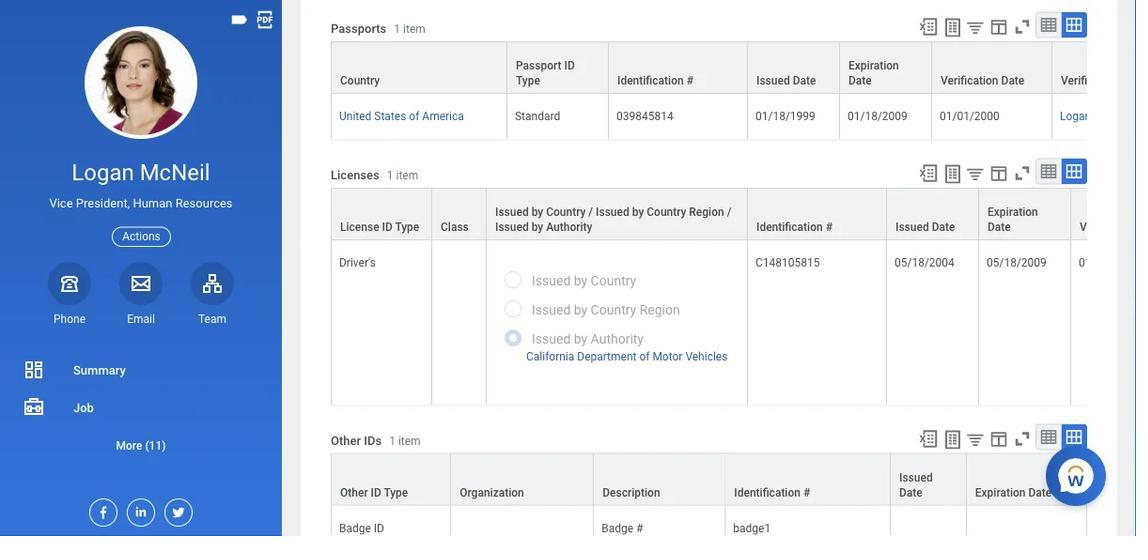 Task type: describe. For each thing, give the bounding box(es) containing it.
passports
[[331, 21, 387, 35]]

authority inside the issued by country / issued by country region / issued by authority
[[546, 220, 593, 234]]

fullscreen image for licenses
[[1013, 163, 1033, 184]]

tag image
[[229, 9, 250, 30]]

toolbar for licenses
[[910, 158, 1088, 188]]

standard
[[515, 109, 561, 123]]

organization button
[[452, 455, 593, 506]]

table image for ids
[[1040, 428, 1059, 447]]

export to excel image for 1
[[919, 16, 939, 37]]

united states of america
[[339, 109, 464, 123]]

logan mcneil inside navigation pane region
[[72, 159, 210, 186]]

1 vertical spatial issued date
[[896, 220, 956, 234]]

01/18/1999
[[756, 109, 816, 123]]

badge id element
[[339, 519, 385, 536]]

description button
[[594, 455, 725, 506]]

0 horizontal spatial region
[[640, 302, 680, 317]]

expand table image
[[1065, 428, 1084, 447]]

c148105815
[[756, 256, 820, 269]]

passport id type button
[[508, 42, 608, 93]]

by for issued by country / issued by country region / issued by authority
[[532, 205, 544, 219]]

0 horizontal spatial expiration date column header
[[841, 41, 933, 94]]

issued date button for issued date column header to the right
[[888, 188, 979, 239]]

toolbar for other ids
[[910, 425, 1088, 454]]

issued by country / issued by country region / issued by authority column header
[[487, 188, 748, 241]]

class
[[441, 220, 469, 234]]

logan inside navigation pane region
[[72, 159, 134, 186]]

2 vertical spatial identification
[[735, 487, 801, 500]]

expiration for leftmost "expiration date" column header
[[849, 59, 900, 72]]

expand table image for passports
[[1065, 15, 1084, 34]]

select to filter grid data image for 1
[[966, 17, 986, 37]]

passport id type column header
[[508, 41, 609, 94]]

row containing issued by country / issued by country region / issued by authority
[[331, 188, 1137, 241]]

country for issued by country region
[[591, 302, 637, 317]]

by for issued by authority
[[574, 331, 588, 346]]

item inside other ids 1 item
[[399, 435, 421, 448]]

logan inside logan mcneil link
[[1061, 109, 1092, 123]]

verified by
[[1062, 74, 1116, 87]]

1 horizontal spatial issued date column header
[[888, 188, 980, 241]]

of for states
[[409, 109, 420, 123]]

description
[[603, 487, 661, 500]]

badge for badge #
[[602, 522, 634, 536]]

human
[[133, 197, 173, 211]]

item for licenses
[[396, 169, 419, 182]]

2 vertical spatial expiration date
[[976, 487, 1052, 500]]

country for issued by country
[[591, 273, 637, 288]]

verification for verification
[[1080, 220, 1137, 234]]

badge1
[[734, 522, 771, 536]]

(11)
[[145, 440, 166, 453]]

job
[[73, 401, 94, 415]]

country button
[[332, 42, 507, 93]]

item for passports
[[403, 22, 426, 35]]

0 horizontal spatial issued date column header
[[748, 41, 841, 94]]

expiration date for the bottom "expiration date" column header
[[988, 205, 1039, 234]]

type for other id type
[[384, 487, 408, 500]]

email
[[127, 313, 155, 326]]

phone image
[[56, 272, 83, 295]]

row containing issued date
[[331, 454, 1088, 507]]

identification for top identification # column header
[[618, 74, 684, 87]]

1 for passports
[[394, 22, 401, 35]]

motor
[[653, 350, 683, 363]]

driver's element
[[339, 252, 376, 269]]

2 vertical spatial issued date
[[900, 472, 933, 500]]

job link
[[0, 389, 282, 427]]

phone
[[54, 313, 86, 326]]

list containing summary
[[0, 352, 282, 464]]

click to view/edit grid preferences image
[[989, 16, 1010, 37]]

badge id
[[339, 522, 385, 536]]

0 vertical spatial expiration date button
[[841, 42, 932, 93]]

actions button
[[112, 227, 171, 247]]

team
[[198, 313, 227, 326]]

expand table image for licenses
[[1065, 162, 1084, 181]]

vehicles
[[686, 350, 728, 363]]

other ids 1 item
[[331, 434, 421, 448]]

verification date
[[941, 74, 1025, 87]]

license id type column header
[[331, 188, 433, 241]]

0 vertical spatial issued date
[[757, 74, 816, 87]]

05/18/2009
[[987, 256, 1047, 269]]

row containing passport id type
[[331, 41, 1137, 94]]

01/01/2000
[[940, 109, 1000, 123]]

other for ids
[[331, 434, 361, 448]]

1 vertical spatial expiration date column header
[[980, 188, 1072, 241]]

country inside country popup button
[[340, 74, 380, 87]]

expiration for the bottom "expiration date" column header
[[988, 205, 1039, 219]]

license id type button
[[332, 188, 432, 239]]

california department of motor vehicles link
[[527, 346, 728, 363]]

0 vertical spatial identification #
[[618, 74, 694, 87]]

united states of america link
[[339, 106, 464, 123]]

export to excel image
[[919, 163, 939, 184]]

1 vertical spatial expiration date button
[[980, 188, 1071, 239]]

table image
[[1040, 15, 1059, 34]]

verification for verification date
[[941, 74, 999, 87]]

issued date button for issued date column header to the left
[[748, 42, 840, 93]]

row containing united states of america
[[331, 93, 1137, 140]]

toolbar for passports
[[910, 12, 1088, 41]]

licenses
[[331, 168, 380, 182]]

issued by country / issued by country region / issued by authority button
[[487, 188, 747, 239]]

california
[[527, 350, 575, 363]]

summary
[[73, 363, 126, 378]]

passport id type
[[516, 59, 575, 87]]

other id type button
[[332, 455, 451, 506]]

license
[[340, 220, 379, 234]]

california department of motor vehicles
[[527, 350, 728, 363]]

more (11) button
[[0, 435, 282, 457]]

phone button
[[48, 262, 91, 327]]

class column header
[[433, 188, 487, 241]]

export to worksheets image for 1
[[942, 16, 965, 39]]

verification date column header
[[933, 41, 1053, 94]]

email logan mcneil element
[[119, 312, 163, 327]]



Task type: vqa. For each thing, say whether or not it's contained in the screenshot.
MENU
no



Task type: locate. For each thing, give the bounding box(es) containing it.
type up badge id element
[[384, 487, 408, 500]]

select to filter grid data image
[[966, 164, 986, 184]]

issued
[[757, 74, 790, 87], [495, 205, 529, 219], [596, 205, 630, 219], [495, 220, 529, 234], [896, 220, 930, 234], [532, 273, 571, 288], [532, 302, 571, 317], [532, 331, 571, 346], [900, 472, 933, 485]]

export to excel image
[[919, 16, 939, 37], [919, 429, 939, 450]]

1 vertical spatial logan
[[72, 159, 134, 186]]

america
[[422, 109, 464, 123]]

issued date column header down export to excel image at the right top of page
[[888, 188, 980, 241]]

1 vertical spatial authority
[[591, 331, 644, 346]]

1 vertical spatial toolbar
[[910, 158, 1088, 188]]

type for license id type
[[395, 220, 420, 234]]

country column header
[[331, 41, 508, 94]]

vice
[[49, 197, 73, 211]]

0 vertical spatial logan
[[1061, 109, 1092, 123]]

region inside the issued by country / issued by country region / issued by authority
[[690, 205, 725, 219]]

1 vertical spatial select to filter grid data image
[[966, 430, 986, 450]]

expiration date button
[[841, 42, 932, 93], [980, 188, 1071, 239], [967, 455, 1087, 506]]

region
[[690, 205, 725, 219], [640, 302, 680, 317]]

expand table image
[[1065, 15, 1084, 34], [1065, 162, 1084, 181]]

other id type
[[340, 487, 408, 500]]

0 vertical spatial region
[[690, 205, 725, 219]]

issued date column header
[[748, 41, 841, 94], [888, 188, 980, 241]]

1 vertical spatial issued date column header
[[888, 188, 980, 241]]

2 table image from the top
[[1040, 428, 1059, 447]]

0 horizontal spatial verification
[[941, 74, 999, 87]]

0 vertical spatial export to worksheets image
[[942, 16, 965, 39]]

mcneil down by
[[1095, 109, 1130, 123]]

1 horizontal spatial logan
[[1061, 109, 1092, 123]]

of right states
[[409, 109, 420, 123]]

date inside issued date
[[900, 487, 923, 500]]

row
[[331, 41, 1137, 94], [331, 93, 1137, 140], [331, 188, 1137, 241], [331, 240, 1137, 406], [331, 454, 1088, 507], [331, 507, 1088, 537]]

0 vertical spatial issued date button
[[748, 42, 840, 93]]

0 vertical spatial select to filter grid data image
[[966, 17, 986, 37]]

verified by button
[[1053, 42, 1137, 93]]

team logan mcneil element
[[191, 312, 234, 327]]

export to worksheets image for ids
[[942, 429, 965, 452]]

logan
[[1061, 109, 1092, 123], [72, 159, 134, 186]]

issued by country / issued by country region / issued by authority
[[495, 205, 732, 234]]

logan down the verified
[[1061, 109, 1092, 123]]

0 vertical spatial toolbar
[[910, 12, 1088, 41]]

country
[[340, 74, 380, 87], [546, 205, 586, 219], [647, 205, 687, 219], [591, 273, 637, 288], [591, 302, 637, 317]]

click to view/edit grid preferences image right select to filter grid data icon
[[989, 163, 1010, 184]]

cell
[[433, 240, 487, 406], [452, 507, 594, 537], [891, 507, 967, 537], [967, 507, 1088, 537]]

job image
[[23, 397, 45, 419]]

1 vertical spatial item
[[396, 169, 419, 182]]

2 badge from the left
[[602, 522, 634, 536]]

2 / from the left
[[727, 205, 732, 219]]

table image left expand table image
[[1040, 428, 1059, 447]]

team link
[[191, 262, 234, 327]]

facebook image
[[90, 500, 111, 521]]

1 horizontal spatial mcneil
[[1095, 109, 1130, 123]]

verification date button
[[933, 42, 1052, 93]]

row containing issued by country
[[331, 240, 1137, 406]]

more (11) button
[[0, 427, 282, 464]]

identification # button up c148105815 in the right of the page
[[748, 188, 887, 239]]

badge for badge id
[[339, 522, 371, 536]]

date
[[793, 74, 816, 87], [849, 74, 872, 87], [1002, 74, 1025, 87], [932, 220, 956, 234], [988, 220, 1011, 234], [900, 487, 923, 500], [1029, 487, 1052, 500]]

select to filter grid data image for ids
[[966, 430, 986, 450]]

1 vertical spatial mcneil
[[140, 159, 210, 186]]

1 badge from the left
[[339, 522, 371, 536]]

2 vertical spatial fullscreen image
[[1013, 429, 1033, 450]]

expiration date button up 05/18/2009
[[980, 188, 1071, 239]]

identification # column header up the 039845814
[[609, 41, 748, 94]]

table image for 1
[[1040, 162, 1059, 181]]

logan mcneil
[[1061, 109, 1130, 123], [72, 159, 210, 186]]

id inside passport id type
[[565, 59, 575, 72]]

0 horizontal spatial logan mcneil
[[72, 159, 210, 186]]

export to worksheets image
[[942, 163, 965, 186]]

logan mcneil up vice president, human resources
[[72, 159, 210, 186]]

type for passport id type
[[516, 74, 540, 87]]

expiration date button up 01/18/2009
[[841, 42, 932, 93]]

identification # button up badge1
[[726, 455, 890, 506]]

export to worksheets image
[[942, 16, 965, 39], [942, 429, 965, 452]]

fullscreen image left expand table image
[[1013, 429, 1033, 450]]

identification up c148105815 in the right of the page
[[757, 220, 823, 234]]

6 row from the top
[[331, 507, 1088, 537]]

identification # up the 039845814
[[618, 74, 694, 87]]

1 right ids
[[389, 435, 396, 448]]

id right license
[[382, 220, 393, 234]]

authority up california department of motor vehicles
[[591, 331, 644, 346]]

authority
[[546, 220, 593, 234], [591, 331, 644, 346]]

verification
[[941, 74, 999, 87], [1080, 220, 1137, 234]]

badge #
[[602, 522, 644, 536]]

of
[[409, 109, 420, 123], [640, 350, 650, 363]]

actions
[[122, 230, 161, 244]]

vice president, human resources
[[49, 197, 233, 211]]

view team image
[[201, 272, 224, 295]]

id right passport
[[565, 59, 575, 72]]

0 horizontal spatial mcneil
[[140, 159, 210, 186]]

by for issued by country region
[[574, 302, 588, 317]]

select to filter grid data image
[[966, 17, 986, 37], [966, 430, 986, 450]]

mcneil
[[1095, 109, 1130, 123], [140, 159, 210, 186]]

expiration date column header up 01/18/2009
[[841, 41, 933, 94]]

1 vertical spatial region
[[640, 302, 680, 317]]

2 vertical spatial item
[[399, 435, 421, 448]]

identification
[[618, 74, 684, 87], [757, 220, 823, 234], [735, 487, 801, 500]]

fullscreen image right click to view/edit grid preferences image
[[1013, 16, 1033, 37]]

2 vertical spatial identification #
[[735, 487, 811, 500]]

verification up 01/01/2005
[[1080, 220, 1137, 234]]

organization
[[460, 487, 524, 500]]

by
[[1103, 74, 1116, 87]]

identification #
[[618, 74, 694, 87], [757, 220, 833, 234], [735, 487, 811, 500]]

logan mcneil down verified by
[[1061, 109, 1130, 123]]

0 vertical spatial mcneil
[[1095, 109, 1130, 123]]

fullscreen image
[[1013, 16, 1033, 37], [1013, 163, 1033, 184], [1013, 429, 1033, 450]]

states
[[375, 109, 407, 123]]

0 horizontal spatial of
[[409, 109, 420, 123]]

id for license
[[382, 220, 393, 234]]

other left ids
[[331, 434, 361, 448]]

1 vertical spatial type
[[395, 220, 420, 234]]

2 vertical spatial expiration date button
[[967, 455, 1087, 506]]

type inside passport id type
[[516, 74, 540, 87]]

0 horizontal spatial /
[[589, 205, 593, 219]]

issued by country region
[[532, 302, 680, 317]]

mcneil up human
[[140, 159, 210, 186]]

identification for bottom identification # column header
[[757, 220, 823, 234]]

identification # column header up c148105815 in the right of the page
[[748, 188, 888, 241]]

identification # button up the 039845814
[[609, 42, 747, 93]]

issued date button
[[748, 42, 840, 93], [888, 188, 979, 239], [891, 455, 966, 506]]

click to view/edit grid preferences image left expand table image
[[989, 429, 1010, 450]]

item inside licenses 1 item
[[396, 169, 419, 182]]

class button
[[433, 188, 486, 239]]

more (11)
[[116, 440, 166, 453]]

1 vertical spatial identification
[[757, 220, 823, 234]]

1 vertical spatial identification #
[[757, 220, 833, 234]]

id for passport
[[565, 59, 575, 72]]

0 vertical spatial type
[[516, 74, 540, 87]]

identification # up badge1
[[735, 487, 811, 500]]

fullscreen image for other ids
[[1013, 429, 1033, 450]]

identification # button
[[609, 42, 747, 93], [748, 188, 887, 239], [726, 455, 890, 506]]

0 vertical spatial 1
[[394, 22, 401, 35]]

0 vertical spatial other
[[331, 434, 361, 448]]

id
[[565, 59, 575, 72], [382, 220, 393, 234], [371, 487, 382, 500], [374, 522, 385, 536]]

1 horizontal spatial expiration date column header
[[980, 188, 1072, 241]]

export to excel image for ids
[[919, 429, 939, 450]]

list
[[0, 352, 282, 464]]

identification # up c148105815 in the right of the page
[[757, 220, 833, 234]]

id inside badge id element
[[374, 522, 385, 536]]

item right ids
[[399, 435, 421, 448]]

expiration date
[[849, 59, 900, 87], [988, 205, 1039, 234], [976, 487, 1052, 500]]

id down other id type
[[374, 522, 385, 536]]

039845814
[[617, 109, 674, 123]]

0 vertical spatial expiration date
[[849, 59, 900, 87]]

other for id
[[340, 487, 368, 500]]

licenses 1 item
[[331, 168, 419, 182]]

1 vertical spatial identification # column header
[[748, 188, 888, 241]]

0 vertical spatial table image
[[1040, 162, 1059, 181]]

other
[[331, 434, 361, 448], [340, 487, 368, 500]]

expand table image up verification popup button
[[1065, 162, 1084, 181]]

0 vertical spatial logan mcneil
[[1061, 109, 1130, 123]]

01/01/2005
[[1079, 256, 1137, 269]]

1 vertical spatial of
[[640, 350, 650, 363]]

item up license id type popup button
[[396, 169, 419, 182]]

0 vertical spatial identification
[[618, 74, 684, 87]]

other up badge id element
[[340, 487, 368, 500]]

verification up 01/01/2000
[[941, 74, 999, 87]]

2 vertical spatial identification # button
[[726, 455, 890, 506]]

ids
[[364, 434, 382, 448]]

linkedin image
[[128, 500, 149, 520]]

0 vertical spatial of
[[409, 109, 420, 123]]

2 click to view/edit grid preferences image from the top
[[989, 429, 1010, 450]]

0 vertical spatial expiration
[[849, 59, 900, 72]]

issued by country
[[532, 273, 637, 288]]

united
[[339, 109, 372, 123]]

1 vertical spatial expiration
[[988, 205, 1039, 219]]

id inside "other id type" popup button
[[371, 487, 382, 500]]

1 click to view/edit grid preferences image from the top
[[989, 163, 1010, 184]]

other inside "other id type" popup button
[[340, 487, 368, 500]]

0 vertical spatial expiration date column header
[[841, 41, 933, 94]]

1 horizontal spatial badge
[[602, 522, 634, 536]]

more
[[116, 440, 142, 453]]

id for badge
[[374, 522, 385, 536]]

0 vertical spatial click to view/edit grid preferences image
[[989, 163, 1010, 184]]

1 vertical spatial click to view/edit grid preferences image
[[989, 429, 1010, 450]]

expand table image right table image
[[1065, 15, 1084, 34]]

issued by authority
[[532, 331, 644, 346]]

expiration date column header
[[841, 41, 933, 94], [980, 188, 1072, 241]]

email button
[[119, 262, 163, 327]]

identification up the 039845814
[[618, 74, 684, 87]]

01/18/2009
[[848, 109, 908, 123]]

/
[[589, 205, 593, 219], [727, 205, 732, 219]]

type left class
[[395, 220, 420, 234]]

0 vertical spatial expand table image
[[1065, 15, 1084, 34]]

1 vertical spatial 1
[[387, 169, 393, 182]]

passports 1 item
[[331, 21, 426, 35]]

id for other
[[371, 487, 382, 500]]

2 vertical spatial type
[[384, 487, 408, 500]]

mcneil inside navigation pane region
[[140, 159, 210, 186]]

verification button
[[1072, 188, 1137, 239]]

resources
[[176, 197, 233, 211]]

1 right the 'licenses'
[[387, 169, 393, 182]]

verified
[[1062, 74, 1100, 87]]

item up country popup button
[[403, 22, 426, 35]]

1 vertical spatial expiration date
[[988, 205, 1039, 234]]

1
[[394, 22, 401, 35], [387, 169, 393, 182], [389, 435, 396, 448]]

item inside passports 1 item
[[403, 22, 426, 35]]

row containing badge id
[[331, 507, 1088, 537]]

0 vertical spatial item
[[403, 22, 426, 35]]

summary link
[[0, 352, 282, 389]]

navigation pane region
[[0, 0, 282, 537]]

1 vertical spatial expand table image
[[1065, 162, 1084, 181]]

0 vertical spatial fullscreen image
[[1013, 16, 1033, 37]]

05/18/2004
[[895, 256, 955, 269]]

1 vertical spatial other
[[340, 487, 368, 500]]

badge
[[339, 522, 371, 536], [602, 522, 634, 536]]

2 vertical spatial toolbar
[[910, 425, 1088, 454]]

1 inside passports 1 item
[[394, 22, 401, 35]]

click to view/edit grid preferences image
[[989, 163, 1010, 184], [989, 429, 1010, 450]]

verification inside column header
[[941, 74, 999, 87]]

1 inside other ids 1 item
[[389, 435, 396, 448]]

0 vertical spatial issued date column header
[[748, 41, 841, 94]]

identification # column header
[[609, 41, 748, 94], [748, 188, 888, 241]]

0 horizontal spatial badge
[[339, 522, 371, 536]]

0 vertical spatial identification # column header
[[609, 41, 748, 94]]

expiration date button down expand table image
[[967, 455, 1087, 506]]

0 horizontal spatial logan
[[72, 159, 134, 186]]

table image right select to filter grid data icon
[[1040, 162, 1059, 181]]

1 for licenses
[[387, 169, 393, 182]]

driver's
[[339, 256, 376, 269]]

item
[[403, 22, 426, 35], [396, 169, 419, 182], [399, 435, 421, 448]]

4 row from the top
[[331, 240, 1137, 406]]

1 right passports
[[394, 22, 401, 35]]

standard element
[[515, 106, 561, 123]]

issued date column header up the 01/18/1999
[[748, 41, 841, 94]]

0 vertical spatial verification
[[941, 74, 999, 87]]

passport
[[516, 59, 562, 72]]

type down passport
[[516, 74, 540, 87]]

1 horizontal spatial verification
[[1080, 220, 1137, 234]]

1 vertical spatial identification # button
[[748, 188, 887, 239]]

3 row from the top
[[331, 188, 1137, 241]]

country for issued by country / issued by country region / issued by authority
[[546, 205, 586, 219]]

1 vertical spatial table image
[[1040, 428, 1059, 447]]

table image
[[1040, 162, 1059, 181], [1040, 428, 1059, 447]]

2 vertical spatial 1
[[389, 435, 396, 448]]

id up badge id element
[[371, 487, 382, 500]]

click to view/edit grid preferences image for ids
[[989, 429, 1010, 450]]

of left motor
[[640, 350, 650, 363]]

of inside united states of america 'link'
[[409, 109, 420, 123]]

1 vertical spatial issued date button
[[888, 188, 979, 239]]

click to view/edit grid preferences image for 1
[[989, 163, 1010, 184]]

toolbar
[[910, 12, 1088, 41], [910, 158, 1088, 188], [910, 425, 1088, 454]]

0 vertical spatial export to excel image
[[919, 16, 939, 37]]

1 horizontal spatial region
[[690, 205, 725, 219]]

0 vertical spatial identification # button
[[609, 42, 747, 93]]

1 inside licenses 1 item
[[387, 169, 393, 182]]

twitter image
[[165, 500, 186, 521]]

authority up issued by country at the bottom of page
[[546, 220, 593, 234]]

fullscreen image right select to filter grid data icon
[[1013, 163, 1033, 184]]

5 row from the top
[[331, 454, 1088, 507]]

2 row from the top
[[331, 93, 1137, 140]]

expiration
[[849, 59, 900, 72], [988, 205, 1039, 219], [976, 487, 1026, 500]]

of for department
[[640, 350, 650, 363]]

summary image
[[23, 359, 45, 382]]

2 vertical spatial expiration
[[976, 487, 1026, 500]]

1 horizontal spatial of
[[640, 350, 650, 363]]

identification up badge1
[[735, 487, 801, 500]]

identification # button for top identification # column header
[[609, 42, 747, 93]]

expiration date for leftmost "expiration date" column header
[[849, 59, 900, 87]]

by for issued by country
[[574, 273, 588, 288]]

1 vertical spatial export to excel image
[[919, 429, 939, 450]]

logan up president,
[[72, 159, 134, 186]]

1 vertical spatial fullscreen image
[[1013, 163, 1033, 184]]

president,
[[76, 197, 130, 211]]

1 vertical spatial logan mcneil
[[72, 159, 210, 186]]

1 horizontal spatial /
[[727, 205, 732, 219]]

of inside california department of motor vehicles 'link'
[[640, 350, 650, 363]]

identification # button for bottom identification # column header
[[748, 188, 887, 239]]

1 / from the left
[[589, 205, 593, 219]]

1 horizontal spatial logan mcneil
[[1061, 109, 1130, 123]]

0 vertical spatial authority
[[546, 220, 593, 234]]

fullscreen image for passports
[[1013, 16, 1033, 37]]

1 vertical spatial verification
[[1080, 220, 1137, 234]]

expiration date column header up 05/18/2009
[[980, 188, 1072, 241]]

license id type
[[340, 220, 420, 234]]

1 row from the top
[[331, 41, 1137, 94]]

department
[[578, 350, 637, 363]]

logan mcneil link
[[1061, 106, 1130, 123]]

badge down other id type
[[339, 522, 371, 536]]

badge down description
[[602, 522, 634, 536]]

2 vertical spatial issued date button
[[891, 455, 966, 506]]

phone logan mcneil element
[[48, 312, 91, 327]]

id inside license id type popup button
[[382, 220, 393, 234]]

mail image
[[130, 272, 152, 295]]

view printable version (pdf) image
[[255, 9, 275, 30]]

1 table image from the top
[[1040, 162, 1059, 181]]

1 vertical spatial export to worksheets image
[[942, 429, 965, 452]]

#
[[687, 74, 694, 87], [826, 220, 833, 234], [804, 487, 811, 500], [637, 522, 644, 536]]



